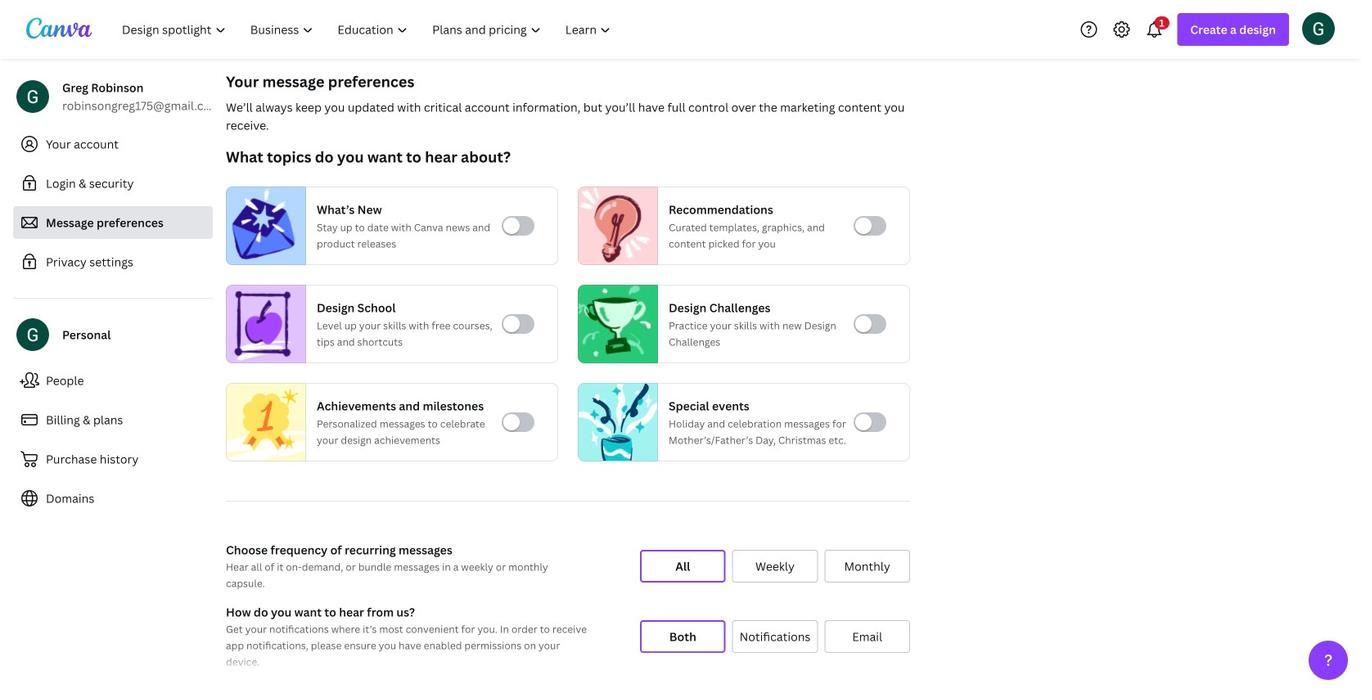 Task type: vqa. For each thing, say whether or not it's contained in the screenshot.
button
yes



Task type: locate. For each thing, give the bounding box(es) containing it.
None button
[[640, 550, 726, 583], [732, 550, 818, 583], [824, 550, 910, 583], [640, 620, 726, 653], [732, 620, 818, 653], [824, 620, 910, 653], [640, 550, 726, 583], [732, 550, 818, 583], [824, 550, 910, 583], [640, 620, 726, 653], [732, 620, 818, 653], [824, 620, 910, 653]]

top level navigation element
[[111, 13, 625, 46]]

greg robinson image
[[1302, 12, 1335, 45]]

topic image
[[227, 187, 299, 265], [579, 187, 651, 265], [227, 285, 299, 363], [579, 285, 651, 363], [227, 379, 305, 465], [579, 379, 657, 465]]



